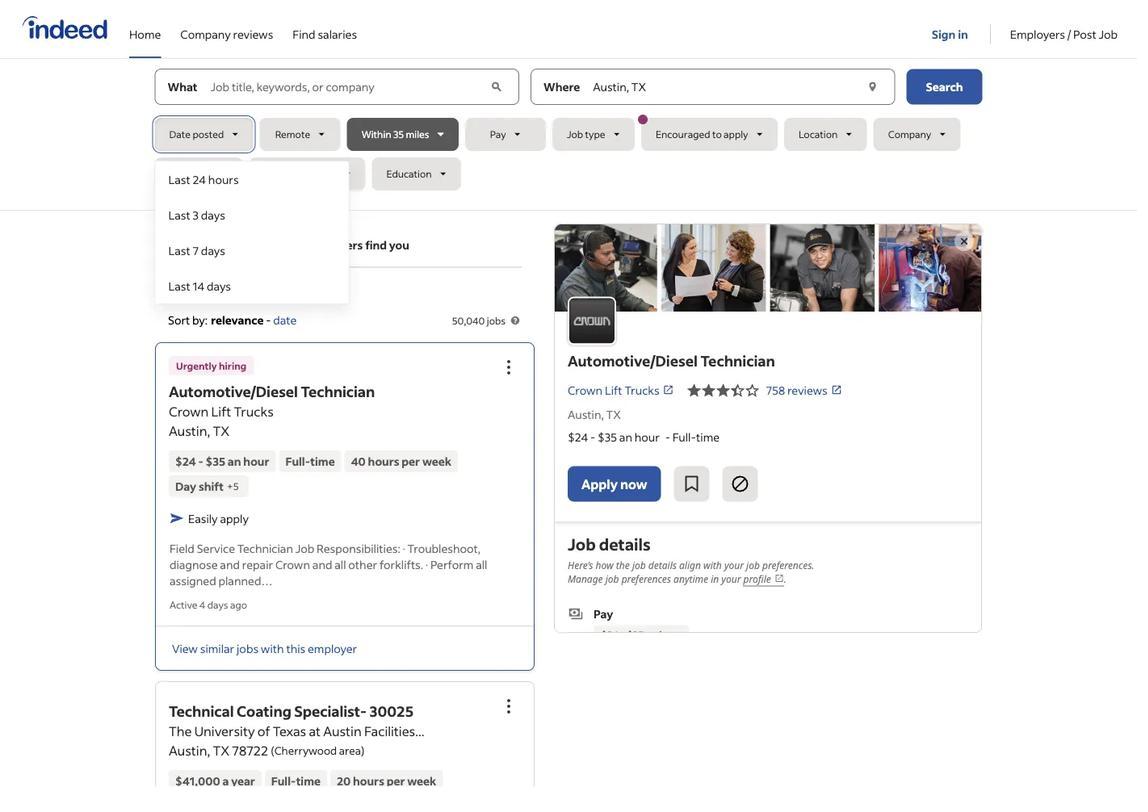 Task type: vqa. For each thing, say whether or not it's contained in the screenshot.
the topmost 'Pay'
yes



Task type: describe. For each thing, give the bounding box(es) containing it.
company for company
[[889, 128, 932, 141]]

trucks for crown lift trucks
[[625, 383, 660, 398]]

company reviews
[[180, 27, 273, 41]]

the
[[169, 724, 192, 740]]

planned…
[[219, 574, 273, 588]]

last 7 days link
[[156, 233, 349, 268]]

home
[[129, 27, 161, 41]]

jobs in austin, tx
[[168, 288, 244, 300]]

date link
[[273, 313, 297, 327]]

technical
[[169, 703, 234, 721]]

encouraged to apply
[[656, 128, 749, 141]]

austin, inside technical coating specialist- 30025 the university of texas at austin facilities... austin, tx 78722 ( cherrywood area )
[[169, 743, 210, 760]]

job actions menu is collapsed image
[[499, 358, 519, 377]]

now
[[621, 476, 648, 492]]

50,040
[[452, 314, 485, 327]]

find
[[365, 238, 387, 253]]

week
[[423, 454, 452, 469]]

area
[[339, 744, 361, 758]]

diagnose
[[170, 557, 218, 572]]

job right post
[[1099, 27, 1118, 41]]

profile link
[[744, 572, 784, 587]]

job details
[[568, 534, 651, 555]]

date posted button
[[155, 118, 253, 151]]

clear image
[[865, 79, 881, 95]]

1 vertical spatial $35
[[206, 454, 225, 469]]

automotive/diesel technician button
[[169, 382, 375, 401]]

7
[[193, 243, 199, 258]]

day
[[175, 479, 196, 494]]

1 horizontal spatial jobs
[[237, 642, 259, 656]]

salaries
[[318, 27, 357, 41]]

1 and from the left
[[220, 557, 240, 572]]

+
[[227, 480, 233, 493]]

reviews for company reviews
[[233, 27, 273, 41]]

lift for crown lift trucks
[[605, 383, 623, 398]]

last 14 days link
[[156, 268, 349, 304]]

0 horizontal spatial automotive/diesel
[[169, 382, 298, 401]]

1 vertical spatial hour
[[243, 454, 269, 469]]

facilities...
[[364, 724, 425, 740]]

perform
[[431, 557, 474, 572]]

miles
[[406, 128, 429, 141]]

30025
[[370, 703, 414, 721]]

1 vertical spatial with
[[261, 642, 284, 656]]

within 35 miles
[[362, 128, 429, 141]]

tx inside crown lift trucks austin, tx
[[213, 423, 230, 439]]

easily apply
[[188, 511, 249, 526]]

758 reviews link
[[766, 383, 843, 398]]

last 24 hours link
[[156, 162, 349, 197]]

resume
[[237, 238, 277, 253]]

the
[[616, 559, 630, 572]]

let
[[287, 238, 304, 253]]

1 vertical spatial apply
[[220, 511, 249, 526]]

within 35 miles button
[[347, 118, 459, 151]]

job actions menu is collapsed image
[[499, 697, 519, 717]]

sign in
[[932, 27, 969, 41]]

pay inside popup button
[[490, 128, 506, 141]]

find salaries link
[[293, 0, 357, 55]]

responsibilities:
[[317, 541, 401, 556]]

cherrywood
[[274, 744, 337, 758]]

$24 - $35 an hour - full-time
[[568, 430, 720, 445]]

/
[[1068, 27, 1072, 41]]

crown lift trucks link
[[568, 382, 674, 399]]

this
[[286, 642, 306, 656]]

type
[[585, 128, 606, 141]]

1 horizontal spatial an
[[620, 430, 633, 445]]

.
[[784, 572, 787, 586]]

0 vertical spatial your
[[209, 238, 234, 253]]

employers
[[306, 238, 363, 253]]

technical coating specialist- 30025 the university of texas at austin facilities... austin, tx 78722 ( cherrywood area )
[[169, 703, 425, 760]]

crown for crown lift trucks
[[568, 383, 603, 398]]

within
[[362, 128, 392, 141]]

1 vertical spatial hours
[[368, 454, 400, 469]]

hiring
[[219, 359, 247, 372]]

1 horizontal spatial $35
[[598, 430, 617, 445]]

in for jobs
[[189, 288, 197, 300]]

trucks for crown lift trucks austin, tx
[[234, 403, 274, 420]]

2 all from the left
[[476, 557, 488, 572]]

lift for crown lift trucks austin, tx
[[211, 403, 231, 420]]

urgently
[[176, 359, 217, 372]]

employers
[[1011, 27, 1066, 41]]

last 3 days
[[168, 208, 225, 222]]

2 vertical spatial in
[[711, 572, 719, 586]]

clear image
[[488, 79, 505, 95]]

apply inside popup button
[[724, 128, 749, 141]]

0 vertical spatial technician
[[701, 351, 776, 370]]

1 horizontal spatial automotive/diesel technician
[[568, 351, 776, 370]]

search
[[926, 80, 964, 94]]

Where field
[[590, 69, 863, 105]]

- down austin, tx
[[591, 430, 596, 445]]

0 horizontal spatial full-
[[286, 454, 311, 469]]

education button
[[372, 158, 461, 191]]

sign in link
[[932, 1, 971, 56]]

easily
[[188, 511, 218, 526]]

tx up relevance
[[232, 288, 244, 300]]

none search field containing what
[[155, 69, 983, 305]]

preferences
[[622, 572, 671, 586]]

field
[[170, 541, 195, 556]]

days for 4
[[207, 599, 228, 612]]

0 vertical spatial jobs
[[168, 288, 187, 300]]

remote button
[[260, 118, 341, 151]]

last for last 24 hours
[[168, 172, 190, 187]]

not interested image
[[731, 475, 750, 494]]

austin, inside crown lift trucks austin, tx
[[169, 423, 210, 439]]

clear element for what
[[488, 79, 505, 95]]

anytime
[[674, 572, 709, 586]]

technician inside field service technician job responsibilities: · troubleshoot, diagnose and repair crown and all other forklifts. · perform all assigned planned…
[[237, 541, 293, 556]]

by:
[[192, 313, 208, 327]]

view similar jobs with this employer link
[[172, 642, 357, 656]]

austin
[[323, 724, 362, 740]]

tx down crown lift trucks
[[606, 407, 621, 422]]

2 horizontal spatial an
[[646, 629, 658, 641]]

forklifts.
[[380, 557, 423, 572]]

posted
[[193, 128, 224, 141]]

close job details image
[[955, 232, 974, 251]]

hours inside search box
[[208, 172, 239, 187]]

1 vertical spatial jobs
[[487, 314, 506, 327]]

2 vertical spatial your
[[722, 572, 741, 586]]

2 vertical spatial $24
[[601, 629, 619, 641]]

3.4 out of 5 stars. link to 758 company reviews (opens in a new tab) image
[[687, 381, 760, 400]]

specialist-
[[294, 703, 367, 721]]

2 horizontal spatial job
[[747, 559, 760, 572]]

remote
[[275, 128, 310, 141]]

What field
[[207, 69, 487, 105]]

0 vertical spatial ·
[[403, 541, 405, 556]]



Task type: locate. For each thing, give the bounding box(es) containing it.
lift down urgently hiring
[[211, 403, 231, 420]]

job up "profile"
[[747, 559, 760, 572]]

reviews left the find
[[233, 27, 273, 41]]

tx up '+'
[[213, 423, 230, 439]]

menu inside search box
[[155, 161, 349, 305]]

-
[[279, 238, 284, 253], [266, 313, 271, 327], [591, 430, 596, 445], [666, 430, 671, 445], [198, 454, 203, 469], [621, 629, 625, 641]]

here's how the job details align with your job preferences.
[[568, 559, 815, 572]]

crown lift trucks logo image
[[555, 225, 982, 312], [568, 297, 617, 345]]

2 last from the top
[[168, 208, 190, 222]]

1 vertical spatial $24
[[175, 454, 196, 469]]

troubleshoot,
[[408, 541, 481, 556]]

manage job preferences anytime in your
[[568, 572, 744, 586]]

job up preferences
[[633, 559, 646, 572]]

- down crown lift trucks link
[[666, 430, 671, 445]]

1 horizontal spatial full-
[[673, 430, 697, 445]]

1 horizontal spatial apply
[[724, 128, 749, 141]]

your up "profile"
[[725, 559, 744, 572]]

1 vertical spatial automotive/diesel technician
[[169, 382, 375, 401]]

upload your resume link
[[168, 237, 277, 254]]

last 24 hours
[[168, 172, 239, 187]]

technician up 3.4 out of 5 stars. link to 758 company reviews (opens in a new tab) image
[[701, 351, 776, 370]]

1 horizontal spatial $24 - $35 an hour
[[601, 629, 682, 641]]

1 horizontal spatial crown
[[275, 557, 310, 572]]

job inside field service technician job responsibilities: · troubleshoot, diagnose and repair crown and all other forklifts. · perform all assigned planned…
[[296, 541, 315, 556]]

$24 down manage
[[601, 629, 619, 641]]

- left date link
[[266, 313, 271, 327]]

jobs left 14
[[168, 288, 187, 300]]

pay down manage
[[594, 607, 613, 622]]

2 horizontal spatial technician
[[701, 351, 776, 370]]

in right sign
[[958, 27, 969, 41]]

full-time
[[286, 454, 335, 469]]

details up manage job preferences anytime in your at bottom
[[649, 559, 677, 572]]

$35 up shift
[[206, 454, 225, 469]]

1 vertical spatial your
[[725, 559, 744, 572]]

time left 40
[[311, 454, 335, 469]]

1 last from the top
[[168, 172, 190, 187]]

in up by:
[[189, 288, 197, 300]]

- up day shift + 5
[[198, 454, 203, 469]]

hours right 40
[[368, 454, 400, 469]]

0 vertical spatial reviews
[[233, 27, 273, 41]]

14
[[193, 279, 205, 293]]

job left responsibilities:
[[296, 541, 315, 556]]

job inside popup button
[[567, 128, 583, 141]]

crown down urgently
[[169, 403, 209, 420]]

reviews
[[233, 27, 273, 41], [788, 383, 828, 398]]

you
[[389, 238, 410, 253]]

$24 down austin, tx
[[568, 430, 588, 445]]

university
[[195, 724, 255, 740]]

2 vertical spatial an
[[646, 629, 658, 641]]

last for last 14 days
[[168, 279, 190, 293]]

$24 - $35 an hour up '+'
[[175, 454, 269, 469]]

0 vertical spatial $24
[[568, 430, 588, 445]]

0 horizontal spatial apply
[[220, 511, 249, 526]]

austin,
[[199, 288, 230, 300], [568, 407, 604, 422], [169, 423, 210, 439], [169, 743, 210, 760]]

1 vertical spatial $24 - $35 an hour
[[601, 629, 682, 641]]

trucks inside crown lift trucks austin, tx
[[234, 403, 274, 420]]

all right perform
[[476, 557, 488, 572]]

2 horizontal spatial in
[[958, 27, 969, 41]]

here's
[[568, 559, 593, 572]]

0 vertical spatial crown
[[568, 383, 603, 398]]

details up the the
[[599, 534, 651, 555]]

- down preferences
[[621, 629, 625, 641]]

home link
[[129, 0, 161, 55]]

2 vertical spatial technician
[[237, 541, 293, 556]]

$35
[[598, 430, 617, 445], [206, 454, 225, 469], [627, 629, 644, 641]]

crown up austin, tx
[[568, 383, 603, 398]]

sign
[[932, 27, 956, 41]]

hours right 24
[[208, 172, 239, 187]]

1 vertical spatial automotive/diesel
[[169, 382, 298, 401]]

0 vertical spatial $24 - $35 an hour
[[175, 454, 269, 469]]

0 horizontal spatial crown
[[169, 403, 209, 420]]

full- left 40
[[286, 454, 311, 469]]

1 vertical spatial company
[[889, 128, 932, 141]]

0 horizontal spatial jobs
[[168, 288, 187, 300]]

technician up 40
[[301, 382, 375, 401]]

apply
[[582, 476, 618, 492]]

(
[[271, 744, 274, 758]]

all left the other
[[335, 557, 346, 572]]

0 horizontal spatial $24
[[175, 454, 196, 469]]

2 vertical spatial jobs
[[237, 642, 259, 656]]

1 horizontal spatial $24
[[568, 430, 588, 445]]

0 vertical spatial details
[[599, 534, 651, 555]]

1 horizontal spatial and
[[313, 557, 332, 572]]

1 vertical spatial details
[[649, 559, 677, 572]]

an
[[620, 430, 633, 445], [228, 454, 241, 469], [646, 629, 658, 641]]

$35 down austin, tx
[[598, 430, 617, 445]]

pay down clear icon
[[490, 128, 506, 141]]

0 horizontal spatial time
[[311, 454, 335, 469]]

active 4 days ago
[[170, 599, 247, 612]]

clear element up pay popup button
[[488, 79, 505, 95]]

24
[[193, 172, 206, 187]]

upload
[[168, 238, 207, 253]]

austin, up by:
[[199, 288, 230, 300]]

)
[[361, 744, 365, 758]]

trucks down the automotive/diesel technician button
[[234, 403, 274, 420]]

menu containing last 24 hours
[[155, 161, 349, 305]]

5
[[233, 480, 239, 493]]

company reviews link
[[180, 0, 273, 55]]

an down austin, tx
[[620, 430, 633, 445]]

0 horizontal spatial ·
[[403, 541, 405, 556]]

technical coating specialist- 30025 button
[[169, 703, 414, 721]]

hour down manage job preferences anytime in your at bottom
[[660, 629, 682, 641]]

0 vertical spatial $35
[[598, 430, 617, 445]]

clear element for where
[[865, 79, 881, 95]]

reviews right 758 at the right of page
[[788, 383, 828, 398]]

full- up the save this job icon
[[673, 430, 697, 445]]

2 clear element from the left
[[865, 79, 881, 95]]

2 horizontal spatial $35
[[627, 629, 644, 641]]

1 vertical spatial time
[[311, 454, 335, 469]]

last left "7"
[[168, 243, 190, 258]]

lift up austin, tx
[[605, 383, 623, 398]]

company button
[[874, 118, 961, 151]]

sort
[[168, 313, 190, 327]]

job down the how
[[606, 572, 619, 586]]

your right "7"
[[209, 238, 234, 253]]

location button
[[785, 118, 868, 151]]

last left 14
[[168, 279, 190, 293]]

758 reviews
[[766, 383, 828, 398]]

encouraged
[[656, 128, 711, 141]]

austin, up day
[[169, 423, 210, 439]]

3 last from the top
[[168, 243, 190, 258]]

days right 3
[[201, 208, 225, 222]]

shift
[[199, 479, 224, 494]]

company for company reviews
[[180, 27, 231, 41]]

menu
[[155, 161, 349, 305]]

days inside "link"
[[201, 243, 225, 258]]

texas
[[273, 724, 306, 740]]

days right "7"
[[201, 243, 225, 258]]

coating
[[237, 703, 292, 721]]

trucks up $24 - $35 an hour - full-time
[[625, 383, 660, 398]]

automotive/diesel up crown lift trucks link
[[568, 351, 698, 370]]

0 horizontal spatial job
[[606, 572, 619, 586]]

preferences.
[[763, 559, 815, 572]]

0 horizontal spatial an
[[228, 454, 241, 469]]

· down troubleshoot,
[[426, 557, 428, 572]]

profile
[[744, 572, 772, 586]]

crown inside field service technician job responsibilities: · troubleshoot, diagnose and repair crown and all other forklifts. · perform all assigned planned…
[[275, 557, 310, 572]]

0 horizontal spatial company
[[180, 27, 231, 41]]

date
[[169, 128, 191, 141]]

1 horizontal spatial time
[[697, 430, 720, 445]]

an up 5 on the left
[[228, 454, 241, 469]]

per
[[402, 454, 420, 469]]

hour down crown lift trucks austin, tx
[[243, 454, 269, 469]]

last
[[168, 172, 190, 187], [168, 208, 190, 222], [168, 243, 190, 258], [168, 279, 190, 293]]

crown for crown lift trucks austin, tx
[[169, 403, 209, 420]]

days
[[201, 208, 225, 222], [201, 243, 225, 258], [207, 279, 231, 293], [207, 599, 228, 612]]

$24 - $35 an hour down preferences
[[601, 629, 682, 641]]

1 horizontal spatial hours
[[368, 454, 400, 469]]

0 horizontal spatial all
[[335, 557, 346, 572]]

0 vertical spatial trucks
[[625, 383, 660, 398]]

2 horizontal spatial crown
[[568, 383, 603, 398]]

0 horizontal spatial lift
[[211, 403, 231, 420]]

1 horizontal spatial with
[[704, 559, 722, 572]]

0 vertical spatial pay
[[490, 128, 506, 141]]

2 horizontal spatial $24
[[601, 629, 619, 641]]

last for last 7 days
[[168, 243, 190, 258]]

help icon image
[[509, 314, 522, 327]]

40 hours per week
[[351, 454, 452, 469]]

and
[[220, 557, 240, 572], [313, 557, 332, 572]]

· up forklifts.
[[403, 541, 405, 556]]

of
[[258, 724, 270, 740]]

job type
[[567, 128, 606, 141]]

1 vertical spatial ·
[[426, 557, 428, 572]]

post
[[1074, 27, 1097, 41]]

reviews for 758 reviews
[[788, 383, 828, 398]]

crown lift trucks
[[568, 383, 660, 398]]

4
[[199, 599, 206, 612]]

your left "profile"
[[722, 572, 741, 586]]

2 vertical spatial crown
[[275, 557, 310, 572]]

in right anytime
[[711, 572, 719, 586]]

similar
[[200, 642, 234, 656]]

1 vertical spatial full-
[[286, 454, 311, 469]]

1 vertical spatial in
[[189, 288, 197, 300]]

1 horizontal spatial company
[[889, 128, 932, 141]]

company inside popup button
[[889, 128, 932, 141]]

to
[[713, 128, 722, 141]]

1 vertical spatial trucks
[[234, 403, 274, 420]]

crown inside crown lift trucks austin, tx
[[169, 403, 209, 420]]

0 vertical spatial company
[[180, 27, 231, 41]]

0 horizontal spatial $35
[[206, 454, 225, 469]]

job
[[1099, 27, 1118, 41], [567, 128, 583, 141], [568, 534, 596, 555], [296, 541, 315, 556]]

4 last from the top
[[168, 279, 190, 293]]

last 7 days
[[168, 243, 225, 258]]

0 horizontal spatial automotive/diesel technician
[[169, 382, 375, 401]]

and down responsibilities:
[[313, 557, 332, 572]]

other
[[349, 557, 377, 572]]

0 horizontal spatial clear element
[[488, 79, 505, 95]]

jobs right similar
[[237, 642, 259, 656]]

0 vertical spatial with
[[704, 559, 722, 572]]

align
[[680, 559, 701, 572]]

assigned
[[170, 574, 216, 588]]

1 horizontal spatial technician
[[301, 382, 375, 401]]

1 all from the left
[[335, 557, 346, 572]]

2 and from the left
[[313, 557, 332, 572]]

tx down the university
[[213, 743, 230, 760]]

austin, down crown lift trucks
[[568, 407, 604, 422]]

in for sign
[[958, 27, 969, 41]]

0 vertical spatial time
[[697, 430, 720, 445]]

0 horizontal spatial in
[[189, 288, 197, 300]]

apply right to
[[724, 128, 749, 141]]

employer
[[308, 642, 357, 656]]

$24 up day
[[175, 454, 196, 469]]

days right 14
[[207, 279, 231, 293]]

manage
[[568, 572, 603, 586]]

active
[[170, 599, 198, 612]]

1 horizontal spatial pay
[[594, 607, 613, 622]]

upload your resume - let employers find you
[[168, 238, 410, 253]]

0 vertical spatial hour
[[635, 430, 660, 445]]

1 clear element from the left
[[488, 79, 505, 95]]

days for 7
[[201, 243, 225, 258]]

job up here's
[[568, 534, 596, 555]]

job left type
[[567, 128, 583, 141]]

0 vertical spatial apply
[[724, 128, 749, 141]]

jobs left the help icon
[[487, 314, 506, 327]]

austin, down the
[[169, 743, 210, 760]]

an down manage job preferences anytime in your at bottom
[[646, 629, 658, 641]]

None search field
[[155, 69, 983, 305]]

ago
[[230, 599, 247, 612]]

0 horizontal spatial technician
[[237, 541, 293, 556]]

automotive/diesel technician up crown lift trucks link
[[568, 351, 776, 370]]

1 vertical spatial lift
[[211, 403, 231, 420]]

lift inside crown lift trucks austin, tx
[[211, 403, 231, 420]]

last inside "link"
[[168, 243, 190, 258]]

automotive/diesel down hiring
[[169, 382, 298, 401]]

0 vertical spatial hours
[[208, 172, 239, 187]]

clear element up company popup button
[[865, 79, 881, 95]]

0 vertical spatial in
[[958, 27, 969, 41]]

clear element
[[488, 79, 505, 95], [865, 79, 881, 95]]

days right 4
[[207, 599, 228, 612]]

crown lift trucks austin, tx
[[169, 403, 274, 439]]

last 3 days link
[[156, 197, 349, 233]]

find salaries
[[293, 27, 357, 41]]

0 vertical spatial automotive/diesel technician
[[568, 351, 776, 370]]

1 horizontal spatial job
[[633, 559, 646, 572]]

2 horizontal spatial jobs
[[487, 314, 506, 327]]

0 horizontal spatial pay
[[490, 128, 506, 141]]

with left this
[[261, 642, 284, 656]]

$35 down preferences
[[627, 629, 644, 641]]

crown right repair
[[275, 557, 310, 572]]

hour up now at right bottom
[[635, 430, 660, 445]]

1 horizontal spatial automotive/diesel
[[568, 351, 698, 370]]

company down search
[[889, 128, 932, 141]]

field service technician job responsibilities: · troubleshoot, diagnose and repair crown and all other forklifts. · perform all assigned planned…
[[170, 541, 488, 588]]

what
[[168, 80, 198, 94]]

$24 - $35 an hour
[[175, 454, 269, 469], [601, 629, 682, 641]]

1 horizontal spatial ·
[[426, 557, 428, 572]]

$24
[[568, 430, 588, 445], [175, 454, 196, 469], [601, 629, 619, 641]]

1 horizontal spatial reviews
[[788, 383, 828, 398]]

with right align
[[704, 559, 722, 572]]

technician up repair
[[237, 541, 293, 556]]

0 horizontal spatial $24 - $35 an hour
[[175, 454, 269, 469]]

find
[[293, 27, 316, 41]]

1 vertical spatial reviews
[[788, 383, 828, 398]]

apply right easily
[[220, 511, 249, 526]]

last for last 3 days
[[168, 208, 190, 222]]

0 vertical spatial full-
[[673, 430, 697, 445]]

758
[[766, 383, 786, 398]]

1 vertical spatial pay
[[594, 607, 613, 622]]

1 horizontal spatial lift
[[605, 383, 623, 398]]

days for 14
[[207, 279, 231, 293]]

company up 'what' on the top left
[[180, 27, 231, 41]]

time down 3.4 out of 5 stars. link to 758 company reviews (opens in a new tab) image
[[697, 430, 720, 445]]

automotive/diesel technician down hiring
[[169, 382, 375, 401]]

0 horizontal spatial hours
[[208, 172, 239, 187]]

job
[[633, 559, 646, 572], [747, 559, 760, 572], [606, 572, 619, 586]]

save this job image
[[682, 475, 702, 494]]

last left 24
[[168, 172, 190, 187]]

1 horizontal spatial in
[[711, 572, 719, 586]]

1 horizontal spatial clear element
[[865, 79, 881, 95]]

tx inside technical coating specialist- 30025 the university of texas at austin facilities... austin, tx 78722 ( cherrywood area )
[[213, 743, 230, 760]]

2 vertical spatial hour
[[660, 629, 682, 641]]

last left 3
[[168, 208, 190, 222]]

1 vertical spatial crown
[[169, 403, 209, 420]]

1 vertical spatial an
[[228, 454, 241, 469]]

- left let
[[279, 238, 284, 253]]

view
[[172, 642, 198, 656]]

apply now
[[582, 476, 648, 492]]

and down service
[[220, 557, 240, 572]]

1 vertical spatial technician
[[301, 382, 375, 401]]

0 horizontal spatial reviews
[[233, 27, 273, 41]]

company
[[180, 27, 231, 41], [889, 128, 932, 141]]

date posted
[[169, 128, 224, 141]]

days for 3
[[201, 208, 225, 222]]

40
[[351, 454, 366, 469]]

at
[[309, 724, 321, 740]]

view similar jobs with this employer
[[172, 642, 357, 656]]



